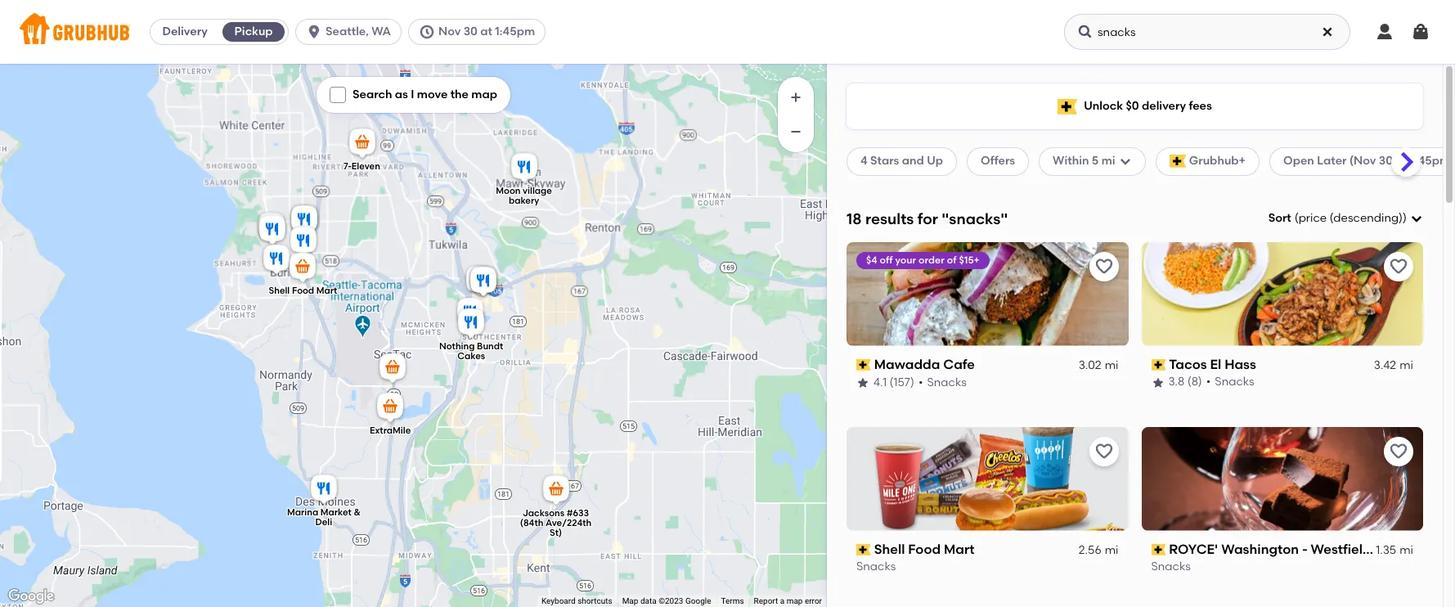 Task type: locate. For each thing, give the bounding box(es) containing it.
i
[[411, 88, 414, 101]]

pickup
[[235, 25, 273, 38]]

mi right the 3.42
[[1400, 359, 1414, 372]]

0 horizontal spatial map
[[472, 88, 498, 101]]

bundt
[[477, 341, 503, 352]]

grubhub plus flag logo image left 'unlock'
[[1058, 99, 1078, 114]]

shell right subscription pass icon
[[875, 542, 906, 557]]

seattle, wa
[[326, 25, 391, 38]]

mi
[[1102, 154, 1116, 168], [1105, 359, 1119, 372], [1400, 359, 1414, 372], [1105, 543, 1119, 557], [1400, 543, 1414, 557]]

keyboard shortcuts button
[[542, 596, 613, 607]]

at left 1:45pm
[[481, 25, 493, 38]]

svg image
[[1412, 22, 1431, 42], [1322, 25, 1335, 38], [333, 90, 343, 100], [1119, 155, 1132, 168]]

0 horizontal spatial shell
[[268, 285, 290, 296]]

order
[[919, 254, 945, 266]]

market
[[320, 507, 351, 518]]

mi right 1.35
[[1400, 543, 1414, 557]]

mi right 2.56
[[1105, 543, 1119, 557]]

off
[[880, 254, 893, 266]]

tacos el hass image
[[256, 213, 288, 249]]

• snacks
[[919, 375, 967, 389], [1207, 375, 1255, 389]]

nothing bundt cakes
[[439, 341, 503, 362]]

0 vertical spatial food
[[292, 285, 314, 296]]

mawadda cafe logo image
[[847, 242, 1129, 346]]

1 vertical spatial at
[[1397, 154, 1409, 168]]

subscription pass image left mawadda at the bottom right of the page
[[857, 359, 871, 371]]

jacksons
[[522, 508, 564, 519]]

$4
[[867, 254, 878, 266]]

1 star icon image from the left
[[857, 376, 870, 389]]

1 vertical spatial 30
[[1380, 154, 1394, 168]]

at
[[481, 25, 493, 38], [1397, 154, 1409, 168]]

$0
[[1126, 99, 1140, 113]]

sort
[[1269, 211, 1292, 225]]

nothing
[[439, 341, 475, 352]]

• snacks for el
[[1207, 375, 1255, 389]]

pierro bakery image
[[287, 224, 320, 260]]

30 right (nov
[[1380, 154, 1394, 168]]

1 vertical spatial shell
[[875, 542, 906, 557]]

0 horizontal spatial at
[[481, 25, 493, 38]]

• snacks down cafe
[[919, 375, 967, 389]]

30 inside button
[[464, 25, 478, 38]]

1 vertical spatial map
[[787, 597, 803, 606]]

0 vertical spatial map
[[472, 88, 498, 101]]

food
[[292, 285, 314, 296], [909, 542, 941, 557]]

0 vertical spatial shell
[[268, 285, 290, 296]]

mart down 'pierro bakery' image
[[316, 285, 337, 296]]

within 5 mi
[[1053, 154, 1116, 168]]

happy lemon image
[[454, 295, 487, 331]]

1 horizontal spatial food
[[909, 542, 941, 557]]

results
[[866, 209, 914, 228]]

0 vertical spatial 30
[[464, 25, 478, 38]]

star icon image left 4.1
[[857, 376, 870, 389]]

open later (nov 30 at 1:45pm)
[[1284, 154, 1455, 168]]

save this restaurant button
[[1090, 252, 1119, 281], [1385, 252, 1414, 281], [1090, 437, 1119, 466], [1385, 437, 1414, 466]]

shell food mart right subscription pass icon
[[875, 542, 975, 557]]

star icon image left 3.8
[[1152, 376, 1165, 389]]

tacos el hass
[[1170, 357, 1257, 372]]

el
[[1211, 357, 1222, 372]]

jamba image
[[463, 264, 496, 300]]

• down the mawadda cafe on the bottom right of page
[[919, 375, 924, 389]]

nov 30 at 1:45pm button
[[408, 19, 552, 45]]

subscription pass image for mawadda cafe
[[857, 359, 871, 371]]

1 vertical spatial grubhub plus flag logo image
[[1170, 155, 1187, 168]]

hass
[[1225, 357, 1257, 372]]

0 vertical spatial at
[[481, 25, 493, 38]]

svg image
[[1376, 22, 1395, 42], [306, 24, 323, 40], [419, 24, 435, 40], [1078, 24, 1094, 40], [1411, 212, 1424, 225]]

and
[[903, 154, 925, 168]]

shell food mart down ronnie's market icon
[[268, 285, 337, 296]]

star icon image
[[857, 376, 870, 389], [1152, 376, 1165, 389]]

2 star icon image from the left
[[1152, 376, 1165, 389]]

$15+
[[960, 254, 980, 266]]

subscription pass image
[[857, 359, 871, 371], [1152, 359, 1166, 371], [1152, 544, 1166, 556]]

1 vertical spatial food
[[909, 542, 941, 557]]

0 horizontal spatial food
[[292, 285, 314, 296]]

1 horizontal spatial • snacks
[[1207, 375, 1255, 389]]

data
[[641, 597, 657, 606]]

report
[[754, 597, 779, 606]]

0 horizontal spatial shell food mart
[[268, 285, 337, 296]]

ave/224th
[[545, 518, 591, 528]]

minus icon image
[[788, 124, 805, 140]]

southcenter
[[1375, 542, 1455, 557]]

• for tacos
[[1207, 375, 1212, 389]]

0 horizontal spatial •
[[919, 375, 924, 389]]

the
[[451, 88, 469, 101]]

unlock $0 delivery fees
[[1085, 99, 1213, 113]]

subscription pass image left the royce'
[[1152, 544, 1166, 556]]

cakes
[[457, 351, 485, 362]]

shell food mart logo image
[[847, 427, 1129, 531]]

• right the "(8)"
[[1207, 375, 1212, 389]]

shell
[[268, 285, 290, 296], [875, 542, 906, 557]]

3.8
[[1169, 375, 1185, 389]]

subscription pass image for tacos el hass
[[1152, 359, 1166, 371]]

food right subscription pass icon
[[909, 542, 941, 557]]

4
[[861, 154, 868, 168]]

7-eleven
[[343, 161, 380, 172]]

• snacks down "hass"
[[1207, 375, 1255, 389]]

terms link
[[721, 597, 744, 606]]

1 horizontal spatial mart
[[944, 542, 975, 557]]

seattle,
[[326, 25, 369, 38]]

1 • from the left
[[919, 375, 924, 389]]

&
[[353, 507, 360, 518]]

antojitos michalisco 1st ave image
[[288, 203, 320, 239]]

at left 1:45pm)
[[1397, 154, 1409, 168]]

food down ronnie's market icon
[[292, 285, 314, 296]]

seattle, wa button
[[296, 19, 408, 45]]

shell food mart inside map "region"
[[268, 285, 337, 296]]

1 horizontal spatial shell food mart
[[875, 542, 975, 557]]

later
[[1318, 154, 1348, 168]]

map right the the
[[472, 88, 498, 101]]

google image
[[4, 586, 58, 607]]

snacks
[[928, 375, 967, 389], [1216, 375, 1255, 389], [857, 560, 896, 574], [1152, 560, 1191, 574]]

extramile
[[369, 426, 411, 436]]

fees
[[1190, 99, 1213, 113]]

0 horizontal spatial 30
[[464, 25, 478, 38]]

as
[[395, 88, 408, 101]]

map region
[[0, 0, 907, 607]]

map right 'a'
[[787, 597, 803, 606]]

0 horizontal spatial grubhub plus flag logo image
[[1058, 99, 1078, 114]]

at inside button
[[481, 25, 493, 38]]

0 horizontal spatial mart
[[316, 285, 337, 296]]

grubhub plus flag logo image
[[1058, 99, 1078, 114], [1170, 155, 1187, 168]]

pickup button
[[219, 19, 288, 45]]

1 horizontal spatial grubhub plus flag logo image
[[1170, 155, 1187, 168]]

shell down ronnie's market icon
[[268, 285, 290, 296]]

map
[[472, 88, 498, 101], [787, 597, 803, 606]]

subscription pass image
[[857, 544, 871, 556]]

mawadda
[[875, 357, 941, 372]]

1 • snacks from the left
[[919, 375, 967, 389]]

mart down shell food mart logo
[[944, 542, 975, 557]]

©2023
[[659, 597, 684, 606]]

2 • snacks from the left
[[1207, 375, 1255, 389]]

shell food mart
[[268, 285, 337, 296], [875, 542, 975, 557]]

westfield
[[1312, 542, 1372, 557]]

30 right nov
[[464, 25, 478, 38]]

bakery
[[509, 195, 539, 206]]

1 horizontal spatial star icon image
[[1152, 376, 1165, 389]]

royce' washington - westfield southcenter mall image
[[467, 264, 500, 300]]

grubhub plus flag logo image left grubhub+
[[1170, 155, 1187, 168]]

save this restaurant image
[[1095, 257, 1114, 276], [1390, 257, 1409, 276], [1390, 442, 1409, 461]]

0 horizontal spatial star icon image
[[857, 376, 870, 389]]

google
[[686, 597, 712, 606]]

save this restaurant image for royce' washington - westfield southcenter 
[[1390, 442, 1409, 461]]

1 horizontal spatial 30
[[1380, 154, 1394, 168]]

moon
[[496, 185, 521, 196]]

-
[[1303, 542, 1308, 557]]

2 • from the left
[[1207, 375, 1212, 389]]

tacos el hass logo image
[[1142, 242, 1424, 346]]

• for mawadda
[[919, 375, 924, 389]]

0 vertical spatial shell food mart
[[268, 285, 337, 296]]

None field
[[1269, 210, 1424, 227]]

(8)
[[1188, 375, 1203, 389]]

•
[[919, 375, 924, 389], [1207, 375, 1212, 389]]

royce'
[[1170, 542, 1219, 557]]

0 vertical spatial grubhub plus flag logo image
[[1058, 99, 1078, 114]]

• snacks for cafe
[[919, 375, 967, 389]]

auntie anne's image
[[467, 264, 500, 300]]

jacksons #633 (84th ave/224th st)
[[520, 508, 591, 538]]

terms
[[721, 597, 744, 606]]

0 vertical spatial mart
[[316, 285, 337, 296]]

1 horizontal spatial •
[[1207, 375, 1212, 389]]

(157)
[[890, 375, 915, 389]]

star icon image for tacos el hass
[[1152, 376, 1165, 389]]

0 horizontal spatial • snacks
[[919, 375, 967, 389]]

delivery
[[162, 25, 208, 38]]

save this restaurant image
[[1095, 442, 1114, 461]]

subscription pass image left the tacos
[[1152, 359, 1166, 371]]

report a map error link
[[754, 597, 823, 606]]

7 eleven image
[[346, 126, 379, 162]]



Task type: vqa. For each thing, say whether or not it's contained in the screenshot.
REPORT A MAP ERROR link
yes



Task type: describe. For each thing, give the bounding box(es) containing it.
save this restaurant image for tacos el hass
[[1390, 257, 1409, 276]]

error
[[805, 597, 823, 606]]

keyboard shortcuts
[[542, 597, 613, 606]]

save this restaurant button for shell food mart
[[1090, 437, 1119, 466]]

3.02 mi
[[1079, 359, 1119, 372]]

sort ( price (descending) )
[[1269, 211, 1408, 225]]

3.8 (8)
[[1169, 375, 1203, 389]]

washington
[[1222, 542, 1300, 557]]

extramile image
[[374, 390, 406, 426]]

(
[[1295, 211, 1299, 225]]

main navigation navigation
[[0, 0, 1456, 64]]

moon village bakery image
[[508, 151, 541, 187]]

1 horizontal spatial shell
[[875, 542, 906, 557]]

subscription pass image for royce' washington - westfield southcenter 
[[1152, 544, 1166, 556]]

$4 off your order of $15+
[[867, 254, 980, 266]]

shortcuts
[[578, 597, 613, 606]]

#633
[[567, 508, 589, 519]]

mi for mart
[[1105, 543, 1119, 557]]

1 vertical spatial shell food mart
[[875, 542, 975, 557]]

2.56 mi
[[1079, 543, 1119, 557]]

village
[[523, 185, 552, 196]]

star icon image for mawadda cafe
[[857, 376, 870, 389]]

1:45pm
[[495, 25, 535, 38]]

snacks down "hass"
[[1216, 375, 1255, 389]]

svg image inside nov 30 at 1:45pm button
[[419, 24, 435, 40]]

delivery button
[[151, 19, 219, 45]]

map data ©2023 google
[[623, 597, 712, 606]]

jacksons #633 (84th ave/224th st) image
[[540, 473, 572, 509]]

offers
[[981, 154, 1016, 168]]

sea tac marathon image
[[376, 351, 409, 387]]

search as i move the map
[[353, 88, 498, 101]]

royce' washington - westfield southcenter 
[[1170, 542, 1456, 557]]

open
[[1284, 154, 1315, 168]]

marina market & deli
[[287, 507, 360, 528]]

within
[[1053, 154, 1090, 168]]

marina
[[287, 507, 318, 518]]

svg image inside seattle, wa button
[[306, 24, 323, 40]]

save this restaurant button for royce' washington - westfield southcenter 
[[1385, 437, 1414, 466]]

keyboard
[[542, 597, 576, 606]]

)
[[1404, 211, 1408, 225]]

1.35
[[1377, 543, 1397, 557]]

wa
[[372, 25, 391, 38]]

your
[[896, 254, 917, 266]]

marina market & deli image
[[307, 472, 340, 508]]

save this restaurant button for tacos el hass
[[1385, 252, 1414, 281]]

stars
[[871, 154, 900, 168]]

royce' washington - westfield southcenter mall logo image
[[1142, 427, 1424, 531]]

3.42 mi
[[1375, 359, 1414, 372]]

tacos
[[1170, 357, 1208, 372]]

dairy queen image
[[255, 210, 288, 246]]

nov
[[439, 25, 461, 38]]

plus icon image
[[788, 89, 805, 106]]

mawadda cafe image
[[288, 203, 320, 239]]

snacks down subscription pass icon
[[857, 560, 896, 574]]

1 horizontal spatial map
[[787, 597, 803, 606]]

snacks down cafe
[[928, 375, 967, 389]]

4 stars and up
[[861, 154, 944, 168]]

of
[[948, 254, 957, 266]]

2.56
[[1079, 543, 1102, 557]]

Search for food, convenience, alcohol... search field
[[1065, 14, 1351, 50]]

(descending)
[[1330, 211, 1404, 225]]

1 horizontal spatial at
[[1397, 154, 1409, 168]]

shell food mart image
[[286, 250, 319, 286]]

shell inside map "region"
[[268, 285, 290, 296]]

nothing bundt cakes image
[[455, 306, 487, 342]]

eleven
[[351, 161, 380, 172]]

snacks down the royce'
[[1152, 560, 1191, 574]]

mart inside map "region"
[[316, 285, 337, 296]]

mi for hass
[[1400, 359, 1414, 372]]

report a map error
[[754, 597, 823, 606]]

grubhub+
[[1190, 154, 1246, 168]]

mi right the 5
[[1102, 154, 1116, 168]]

deli
[[315, 517, 332, 528]]

18
[[847, 209, 862, 228]]

st)
[[550, 528, 562, 538]]

search
[[353, 88, 392, 101]]

cafe
[[944, 357, 976, 372]]

"snacks"
[[942, 209, 1009, 228]]

grubhub plus flag logo image for unlock $0 delivery fees
[[1058, 99, 1078, 114]]

mi right '3.02'
[[1105, 359, 1119, 372]]

move
[[417, 88, 448, 101]]

nov 30 at 1:45pm
[[439, 25, 535, 38]]

18 results for "snacks"
[[847, 209, 1009, 228]]

food inside map "region"
[[292, 285, 314, 296]]

(84th
[[520, 518, 543, 528]]

5
[[1092, 154, 1099, 168]]

price
[[1299, 211, 1328, 225]]

a
[[781, 597, 785, 606]]

moon village bakery
[[496, 185, 552, 206]]

1 vertical spatial mart
[[944, 542, 975, 557]]

ronnie's market image
[[260, 242, 293, 278]]

mi for -
[[1400, 543, 1414, 557]]

3.02
[[1079, 359, 1102, 372]]

unlock
[[1085, 99, 1124, 113]]

3.42
[[1375, 359, 1397, 372]]

4.1 (157)
[[874, 375, 915, 389]]

4.1
[[874, 375, 887, 389]]

delivery
[[1142, 99, 1187, 113]]

map
[[623, 597, 639, 606]]

none field containing sort
[[1269, 210, 1424, 227]]

grubhub plus flag logo image for grubhub+
[[1170, 155, 1187, 168]]



